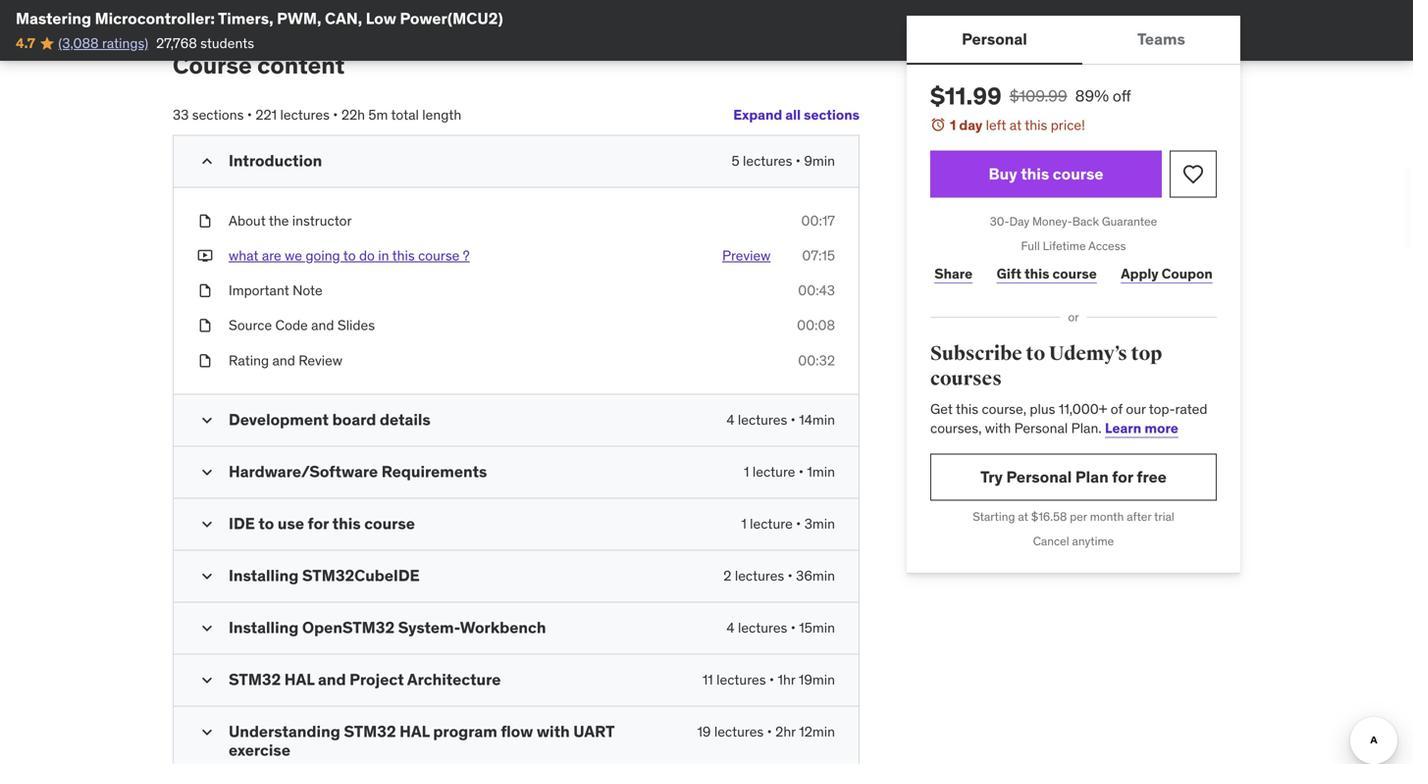 Task type: locate. For each thing, give the bounding box(es) containing it.
after
[[1127, 509, 1152, 525]]

important note
[[229, 282, 323, 299]]

1 vertical spatial 1
[[744, 463, 750, 481]]

hal
[[284, 670, 315, 690], [400, 722, 430, 742]]

total
[[391, 106, 419, 124]]

length
[[422, 106, 462, 124]]

• left 1min
[[799, 463, 804, 481]]

back
[[1073, 214, 1099, 229]]

1 vertical spatial 4
[[727, 619, 735, 637]]

small image for introduction
[[197, 152, 217, 171]]

expand all sections
[[734, 106, 860, 124]]

off
[[1113, 86, 1132, 106]]

money-
[[1033, 214, 1073, 229]]

lecture left 1min
[[753, 463, 796, 481]]

apply
[[1121, 265, 1159, 283]]

course left ? at the left top
[[418, 247, 460, 265]]

power(mcu2)
[[400, 8, 503, 28]]

4 for development board details
[[727, 411, 735, 429]]

coupon
[[1162, 265, 1213, 283]]

installing for installing openstm32  system-workbench
[[229, 618, 299, 638]]

personal down plus
[[1015, 420, 1068, 437]]

1 horizontal spatial sections
[[804, 106, 860, 124]]

sections right 33
[[192, 106, 244, 124]]

0 vertical spatial xsmall image
[[197, 211, 213, 231]]

are
[[262, 247, 282, 265]]

• left 1hr
[[770, 671, 775, 689]]

1 horizontal spatial for
[[1113, 467, 1134, 487]]

tab list
[[907, 16, 1241, 65]]

0 vertical spatial with
[[985, 420, 1011, 437]]

4 down 2
[[727, 619, 735, 637]]

gift this course link
[[993, 254, 1102, 294]]

1 small image from the top
[[197, 515, 217, 534]]

installing openstm32  system-workbench
[[229, 618, 546, 638]]

2 small image from the top
[[197, 411, 217, 430]]

0 vertical spatial to
[[343, 247, 356, 265]]

top
[[1131, 342, 1163, 366]]

0 vertical spatial personal
[[962, 29, 1028, 49]]

2 xsmall image from the top
[[197, 316, 213, 336]]

1 vertical spatial installing
[[229, 618, 299, 638]]

guarantee
[[1102, 214, 1158, 229]]

starting at $16.58 per month after trial cancel anytime
[[973, 509, 1175, 549]]

buy this course button
[[931, 151, 1162, 198]]

in
[[378, 247, 389, 265]]

with down course,
[[985, 420, 1011, 437]]

stm32 up understanding
[[229, 670, 281, 690]]

xsmall image for important
[[197, 281, 213, 301]]

to inside button
[[343, 247, 356, 265]]

with inside get this course, plus 11,000+ of our top-rated courses, with personal plan.
[[985, 420, 1011, 437]]

• left 9min
[[796, 152, 801, 170]]

3 small image from the top
[[197, 723, 217, 743]]

stm32cubeide
[[302, 566, 420, 586]]

lectures right 2
[[735, 567, 785, 585]]

1 vertical spatial at
[[1018, 509, 1029, 525]]

27,768 students
[[156, 34, 254, 52]]

0 horizontal spatial for
[[308, 514, 329, 534]]

0 vertical spatial small image
[[197, 515, 217, 534]]

• left 15min at the right bottom of the page
[[791, 619, 796, 637]]

and left project
[[318, 670, 346, 690]]

• left 14min
[[791, 411, 796, 429]]

for left the free
[[1113, 467, 1134, 487]]

1 horizontal spatial hal
[[400, 722, 430, 742]]

4.7
[[16, 34, 35, 52]]

microcontroller:
[[95, 8, 215, 28]]

xsmall image for rating and review
[[197, 351, 213, 370]]

plus
[[1030, 400, 1056, 418]]

0 vertical spatial stm32
[[229, 670, 281, 690]]

course down lifetime
[[1053, 265, 1097, 283]]

00:43
[[798, 282, 835, 299]]

3 xsmall image from the top
[[197, 351, 213, 370]]

system-
[[398, 618, 460, 638]]

access
[[1089, 238, 1126, 254]]

1 small image from the top
[[197, 152, 217, 171]]

with right flow
[[537, 722, 570, 742]]

lectures for development board details
[[738, 411, 788, 429]]

$16.58
[[1032, 509, 1067, 525]]

sections right all
[[804, 106, 860, 124]]

personal inside get this course, plus 11,000+ of our top-rated courses, with personal plan.
[[1015, 420, 1068, 437]]

2
[[724, 567, 732, 585]]

lectures right 11
[[717, 671, 766, 689]]

0 vertical spatial installing
[[229, 566, 299, 586]]

0 vertical spatial lecture
[[753, 463, 796, 481]]

1 horizontal spatial with
[[985, 420, 1011, 437]]

small image
[[197, 515, 217, 534], [197, 567, 217, 586], [197, 723, 217, 743]]

2 installing from the top
[[229, 618, 299, 638]]

xsmall image
[[197, 281, 213, 301], [197, 316, 213, 336]]

buy this course
[[989, 164, 1104, 184]]

$109.99
[[1010, 86, 1068, 106]]

$11.99 $109.99 89% off
[[931, 81, 1132, 111]]

lifetime
[[1043, 238, 1086, 254]]

1 vertical spatial to
[[1026, 342, 1046, 366]]

lectures right 19
[[715, 723, 764, 741]]

expand all sections button
[[734, 96, 860, 135]]

and right rating
[[272, 352, 295, 369]]

lectures right 5
[[743, 152, 793, 170]]

30-
[[990, 214, 1010, 229]]

xsmall image for about the instructor
[[197, 211, 213, 231]]

1 xsmall image from the top
[[197, 281, 213, 301]]

and right code
[[311, 317, 334, 334]]

1 vertical spatial with
[[537, 722, 570, 742]]

at
[[1010, 116, 1022, 134], [1018, 509, 1029, 525]]

4
[[727, 411, 735, 429], [727, 619, 735, 637]]

plan.
[[1072, 420, 1102, 437]]

pwm,
[[277, 8, 321, 28]]

00:08
[[797, 317, 835, 334]]

0 vertical spatial for
[[1113, 467, 1134, 487]]

introduction
[[229, 151, 322, 171]]

installing
[[229, 566, 299, 586], [229, 618, 299, 638]]

hal inside understanding stm32 hal program flow with uart exercise
[[400, 722, 430, 742]]

2 4 from the top
[[727, 619, 735, 637]]

this inside "button"
[[1021, 164, 1050, 184]]

•
[[247, 106, 252, 124], [333, 106, 338, 124], [796, 152, 801, 170], [791, 411, 796, 429], [799, 463, 804, 481], [796, 515, 801, 533], [788, 567, 793, 585], [791, 619, 796, 637], [770, 671, 775, 689], [767, 723, 772, 741]]

• for hardware/software requirements
[[799, 463, 804, 481]]

this right gift
[[1025, 265, 1050, 283]]

2 vertical spatial personal
[[1007, 467, 1072, 487]]

2 vertical spatial to
[[259, 514, 274, 534]]

hal left program on the bottom left of page
[[400, 722, 430, 742]]

xsmall image left rating
[[197, 351, 213, 370]]

2 horizontal spatial to
[[1026, 342, 1046, 366]]

stm32 inside understanding stm32 hal program flow with uart exercise
[[344, 722, 396, 742]]

1 for hardware/software requirements
[[744, 463, 750, 481]]

2 small image from the top
[[197, 567, 217, 586]]

share button
[[931, 254, 977, 294]]

at right left
[[1010, 116, 1022, 134]]

to left udemy's
[[1026, 342, 1046, 366]]

timers,
[[218, 8, 274, 28]]

this right the "buy"
[[1021, 164, 1050, 184]]

for for free
[[1113, 467, 1134, 487]]

2 vertical spatial 1
[[742, 515, 747, 533]]

board
[[332, 410, 376, 430]]

1 up 2 lectures • 36min
[[742, 515, 747, 533]]

rated
[[1176, 400, 1208, 418]]

hal up understanding
[[284, 670, 315, 690]]

uart
[[574, 722, 615, 742]]

with
[[985, 420, 1011, 437], [537, 722, 570, 742]]

0 vertical spatial xsmall image
[[197, 281, 213, 301]]

course up back
[[1053, 164, 1104, 184]]

for for this
[[308, 514, 329, 534]]

understanding
[[229, 722, 340, 742]]

sections
[[804, 106, 860, 124], [192, 106, 244, 124]]

xsmall image left the about
[[197, 211, 213, 231]]

00:17
[[802, 212, 835, 230]]

1 installing from the top
[[229, 566, 299, 586]]

installing down ide
[[229, 566, 299, 586]]

students
[[200, 34, 254, 52]]

tab list containing personal
[[907, 16, 1241, 65]]

1 vertical spatial personal
[[1015, 420, 1068, 437]]

5 small image from the top
[[197, 671, 217, 690]]

• left 2hr
[[767, 723, 772, 741]]

lecture left 3min
[[750, 515, 793, 533]]

1 down 4 lectures • 14min
[[744, 463, 750, 481]]

starting
[[973, 509, 1016, 525]]

0 horizontal spatial hal
[[284, 670, 315, 690]]

personal up $11.99
[[962, 29, 1028, 49]]

3 small image from the top
[[197, 463, 217, 482]]

lecture for ide to use for this course
[[750, 515, 793, 533]]

this right in
[[392, 247, 415, 265]]

course inside "buy this course" "button"
[[1053, 164, 1104, 184]]

• left 22h 5m
[[333, 106, 338, 124]]

expand
[[734, 106, 783, 124]]

udemy's
[[1049, 342, 1128, 366]]

sections inside "dropdown button"
[[804, 106, 860, 124]]

to for subscribe to udemy's top courses
[[1026, 342, 1046, 366]]

this
[[1025, 116, 1048, 134], [1021, 164, 1050, 184], [392, 247, 415, 265], [1025, 265, 1050, 283], [956, 400, 979, 418], [332, 514, 361, 534]]

27,768
[[156, 34, 197, 52]]

use
[[278, 514, 304, 534]]

0 horizontal spatial with
[[537, 722, 570, 742]]

lectures left 14min
[[738, 411, 788, 429]]

what are we going to do in this course ? button
[[229, 246, 470, 266]]

program
[[433, 722, 498, 742]]

0 horizontal spatial to
[[259, 514, 274, 534]]

note
[[293, 282, 323, 299]]

4 small image from the top
[[197, 619, 217, 638]]

2 vertical spatial small image
[[197, 723, 217, 743]]

this up courses,
[[956, 400, 979, 418]]

for right use
[[308, 514, 329, 534]]

1 xsmall image from the top
[[197, 211, 213, 231]]

1 vertical spatial hal
[[400, 722, 430, 742]]

to left "do"
[[343, 247, 356, 265]]

subscribe to udemy's top courses
[[931, 342, 1163, 391]]

get
[[931, 400, 953, 418]]

wishlist image
[[1182, 163, 1206, 186]]

4 left 14min
[[727, 411, 735, 429]]

preview
[[723, 247, 771, 265]]

xsmall image
[[197, 211, 213, 231], [197, 246, 213, 266], [197, 351, 213, 370]]

1 vertical spatial stm32
[[344, 722, 396, 742]]

lecture
[[753, 463, 796, 481], [750, 515, 793, 533]]

1 4 from the top
[[727, 411, 735, 429]]

2 vertical spatial xsmall image
[[197, 351, 213, 370]]

1 vertical spatial small image
[[197, 567, 217, 586]]

1 vertical spatial xsmall image
[[197, 316, 213, 336]]

cancel
[[1033, 534, 1070, 549]]

to inside subscribe to udemy's top courses
[[1026, 342, 1046, 366]]

lectures up 11 lectures • 1hr 19min
[[738, 619, 788, 637]]

stm32 down stm32 hal and project architecture
[[344, 722, 396, 742]]

2 vertical spatial and
[[318, 670, 346, 690]]

at left $16.58
[[1018, 509, 1029, 525]]

0 vertical spatial and
[[311, 317, 334, 334]]

5 lectures • 9min
[[732, 152, 835, 170]]

xsmall image left what
[[197, 246, 213, 266]]

try
[[981, 467, 1003, 487]]

xsmall image left important
[[197, 281, 213, 301]]

small image for hardware/software requirements
[[197, 463, 217, 482]]

1 for ide to use for this course
[[742, 515, 747, 533]]

personal up $16.58
[[1007, 467, 1072, 487]]

course up stm32cubeide
[[364, 514, 415, 534]]

1 vertical spatial lecture
[[750, 515, 793, 533]]

all
[[786, 106, 801, 124]]

1 right alarm icon
[[950, 116, 956, 134]]

small image
[[197, 152, 217, 171], [197, 411, 217, 430], [197, 463, 217, 482], [197, 619, 217, 638], [197, 671, 217, 690]]

lectures
[[280, 106, 330, 124], [743, 152, 793, 170], [738, 411, 788, 429], [735, 567, 785, 585], [738, 619, 788, 637], [717, 671, 766, 689], [715, 723, 764, 741]]

hardware/software
[[229, 462, 378, 482]]

to right ide
[[259, 514, 274, 534]]

1 horizontal spatial stm32
[[344, 722, 396, 742]]

ide
[[229, 514, 255, 534]]

installing down installing stm32cubeide
[[229, 618, 299, 638]]

• left 36min
[[788, 567, 793, 585]]

0 vertical spatial 4
[[727, 411, 735, 429]]

lecture for hardware/software requirements
[[753, 463, 796, 481]]

1 horizontal spatial to
[[343, 247, 356, 265]]

instructor
[[292, 212, 352, 230]]

gift this course
[[997, 265, 1097, 283]]

2hr
[[776, 723, 796, 741]]

1 vertical spatial xsmall image
[[197, 246, 213, 266]]

• left 3min
[[796, 515, 801, 533]]

course
[[173, 51, 252, 80]]

1 vertical spatial for
[[308, 514, 329, 534]]

xsmall image left source
[[197, 316, 213, 336]]



Task type: vqa. For each thing, say whether or not it's contained in the screenshot.
small icon corresponding to Access on mobile and TV
no



Task type: describe. For each thing, give the bounding box(es) containing it.
1 lecture • 1min
[[744, 463, 835, 481]]

left
[[986, 116, 1007, 134]]

alarm image
[[931, 117, 946, 133]]

0 vertical spatial hal
[[284, 670, 315, 690]]

• for development board details
[[791, 411, 796, 429]]

33 sections • 221 lectures • 22h 5m total length
[[173, 106, 462, 124]]

at inside the starting at $16.58 per month after trial cancel anytime
[[1018, 509, 1029, 525]]

19
[[697, 723, 711, 741]]

do
[[359, 247, 375, 265]]

lectures right 221
[[280, 106, 330, 124]]

and for code
[[311, 317, 334, 334]]

project
[[350, 670, 404, 690]]

1 vertical spatial and
[[272, 352, 295, 369]]

30-day money-back guarantee full lifetime access
[[990, 214, 1158, 254]]

small image for installing openstm32  system-workbench
[[197, 619, 217, 638]]

• for installing stm32cubeide
[[788, 567, 793, 585]]

teams button
[[1083, 16, 1241, 63]]

this down hardware/software requirements
[[332, 514, 361, 534]]

source
[[229, 317, 272, 334]]

22h 5m
[[341, 106, 388, 124]]

openstm32
[[302, 618, 395, 638]]

• for installing openstm32  system-workbench
[[791, 619, 796, 637]]

lectures for installing stm32cubeide
[[735, 567, 785, 585]]

personal inside "button"
[[962, 29, 1028, 49]]

apply coupon button
[[1117, 254, 1217, 294]]

0 horizontal spatial sections
[[192, 106, 244, 124]]

4 for installing openstm32  system-workbench
[[727, 619, 735, 637]]

lectures for understanding stm32 hal program flow with uart exercise
[[715, 723, 764, 741]]

(3,088 ratings)
[[58, 34, 148, 52]]

day
[[1010, 214, 1030, 229]]

2 xsmall image from the top
[[197, 246, 213, 266]]

0 horizontal spatial stm32
[[229, 670, 281, 690]]

hardware/software requirements
[[229, 462, 487, 482]]

or
[[1069, 310, 1079, 325]]

12min
[[799, 723, 835, 741]]

small image for installing
[[197, 567, 217, 586]]

trial
[[1155, 509, 1175, 525]]

3min
[[805, 515, 835, 533]]

14min
[[799, 411, 835, 429]]

stm32 hal and project architecture
[[229, 670, 501, 690]]

flow
[[501, 722, 533, 742]]

course inside what are we going to do in this course ? button
[[418, 247, 460, 265]]

• for introduction
[[796, 152, 801, 170]]

lectures for introduction
[[743, 152, 793, 170]]

share
[[935, 265, 973, 283]]

(3,088
[[58, 34, 99, 52]]

small image for ide
[[197, 515, 217, 534]]

rating
[[229, 352, 269, 369]]

small image for understanding
[[197, 723, 217, 743]]

free
[[1137, 467, 1167, 487]]

19 lectures • 2hr 12min
[[697, 723, 835, 741]]

requirements
[[382, 462, 487, 482]]

course,
[[982, 400, 1027, 418]]

installing stm32cubeide
[[229, 566, 420, 586]]

5
[[732, 152, 740, 170]]

xsmall image for source
[[197, 316, 213, 336]]

teams
[[1138, 29, 1186, 49]]

11 lectures • 1hr 19min
[[703, 671, 835, 689]]

what
[[229, 247, 259, 265]]

month
[[1090, 509, 1124, 525]]

the
[[269, 212, 289, 230]]

learn more
[[1105, 420, 1179, 437]]

with inside understanding stm32 hal program flow with uart exercise
[[537, 722, 570, 742]]

33
[[173, 106, 189, 124]]

1 lecture • 3min
[[742, 515, 835, 533]]

content
[[257, 51, 345, 80]]

36min
[[796, 567, 835, 585]]

1 day left at this price!
[[950, 116, 1086, 134]]

4 lectures • 15min
[[727, 619, 835, 637]]

to for ide to use for this course
[[259, 514, 274, 534]]

price!
[[1051, 116, 1086, 134]]

• left 221
[[247, 106, 252, 124]]

this inside button
[[392, 247, 415, 265]]

we
[[285, 247, 302, 265]]

understanding stm32 hal program flow with uart exercise
[[229, 722, 615, 761]]

lectures for installing openstm32  system-workbench
[[738, 619, 788, 637]]

and for hal
[[318, 670, 346, 690]]

low
[[366, 8, 397, 28]]

day
[[960, 116, 983, 134]]

0 vertical spatial at
[[1010, 116, 1022, 134]]

lectures for stm32 hal and project architecture
[[717, 671, 766, 689]]

anytime
[[1073, 534, 1115, 549]]

development
[[229, 410, 329, 430]]

courses
[[931, 367, 1002, 391]]

course content
[[173, 51, 345, 80]]

going
[[306, 247, 340, 265]]

this inside get this course, plus 11,000+ of our top-rated courses, with personal plan.
[[956, 400, 979, 418]]

00:32
[[798, 352, 835, 369]]

ide to use for this course
[[229, 514, 415, 534]]

small image for development board details
[[197, 411, 217, 430]]

courses,
[[931, 420, 982, 437]]

07:15
[[802, 247, 835, 265]]

workbench
[[460, 618, 546, 638]]

installing for installing stm32cubeide
[[229, 566, 299, 586]]

9min
[[804, 152, 835, 170]]

source code and slides
[[229, 317, 375, 334]]

buy
[[989, 164, 1018, 184]]

course inside gift this course link
[[1053, 265, 1097, 283]]

• for stm32 hal and project architecture
[[770, 671, 775, 689]]

ratings)
[[102, 34, 148, 52]]

• for ide to use for this course
[[796, 515, 801, 533]]

mastering microcontroller: timers, pwm, can, low power(mcu2)
[[16, 8, 503, 28]]

architecture
[[407, 670, 501, 690]]

personal button
[[907, 16, 1083, 63]]

our
[[1126, 400, 1146, 418]]

exercise
[[229, 741, 291, 761]]

0 vertical spatial 1
[[950, 116, 956, 134]]

learn more link
[[1105, 420, 1179, 437]]

?
[[463, 247, 470, 265]]

1hr
[[778, 671, 796, 689]]

of
[[1111, 400, 1123, 418]]

• for understanding stm32 hal program flow with uart exercise
[[767, 723, 772, 741]]

this down $109.99
[[1025, 116, 1048, 134]]

small image for stm32 hal and project architecture
[[197, 671, 217, 690]]



